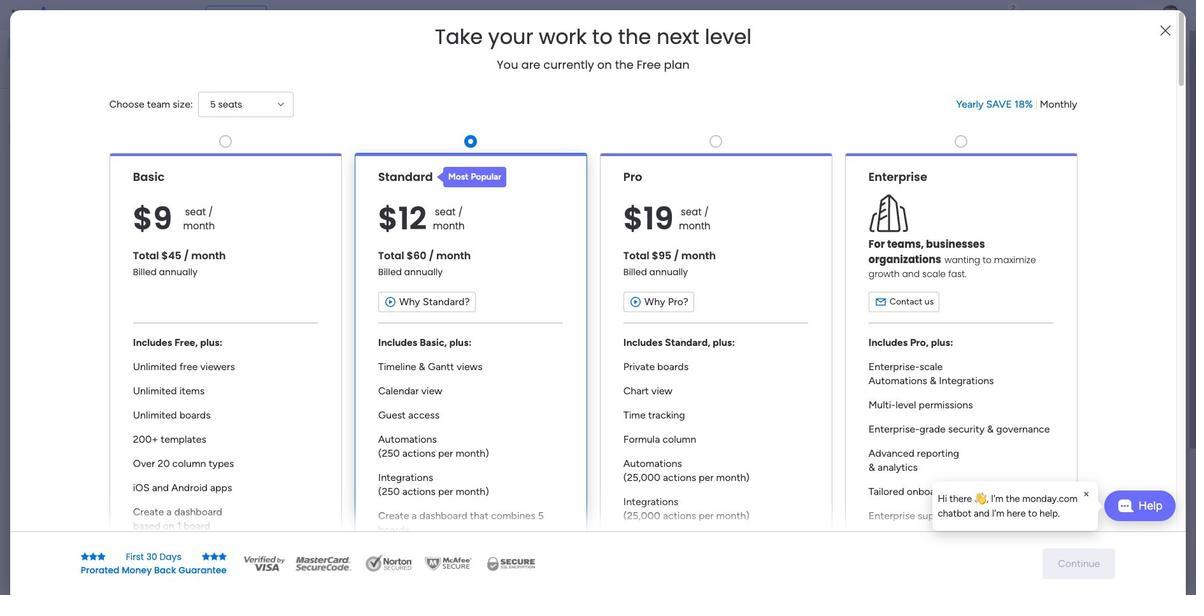 Task type: locate. For each thing, give the bounding box(es) containing it.
4 star image from the left
[[210, 552, 219, 561]]

option
[[8, 38, 155, 59], [8, 60, 155, 80], [0, 151, 162, 153]]

component image
[[476, 253, 487, 264], [701, 253, 712, 264]]

0 vertical spatial add to favorites image
[[882, 233, 895, 246]]

pro tier selected option
[[600, 153, 832, 575]]

list box
[[0, 149, 162, 453]]

2 vertical spatial terry turtle image
[[265, 570, 291, 595]]

component image for add to favorites image
[[476, 253, 487, 264]]

terry turtle image
[[1161, 5, 1181, 25], [265, 524, 291, 549], [265, 570, 291, 595]]

search everything image
[[1086, 9, 1098, 22]]

component image for add to favorites icon to the right
[[701, 253, 712, 264]]

section head
[[437, 167, 507, 187]]

2 element
[[364, 480, 379, 495], [364, 480, 379, 495]]

1 horizontal spatial component image
[[701, 253, 712, 264]]

1 vertical spatial terry turtle image
[[265, 524, 291, 549]]

monday marketplace image
[[1054, 9, 1067, 22]]

0 horizontal spatial component image
[[476, 253, 487, 264]]

heading
[[435, 25, 752, 48]]

enterprise tier selected option
[[845, 153, 1078, 575]]

check circle image
[[967, 136, 975, 145]]

chat bot icon image
[[1118, 500, 1134, 512]]

update feed image
[[998, 9, 1011, 22]]

help image
[[1114, 9, 1126, 22]]

2 vertical spatial option
[[0, 151, 162, 153]]

add to favorites image
[[658, 233, 670, 246]]

add to favorites image
[[882, 233, 895, 246], [433, 389, 445, 402]]

terry turtle image up verified by visa "image" at the bottom left of the page
[[265, 524, 291, 549]]

dialog
[[933, 482, 1098, 531]]

close recently visited image
[[235, 104, 250, 119]]

ssl encrypted image
[[479, 554, 543, 573]]

star image
[[81, 552, 89, 561], [97, 552, 106, 561], [202, 552, 210, 561], [210, 552, 219, 561], [219, 552, 227, 561]]

mastercard secure code image
[[292, 554, 356, 573]]

terry turtle image right help image
[[1161, 5, 1181, 25]]

0 vertical spatial terry turtle image
[[1161, 5, 1181, 25]]

1 component image from the left
[[476, 253, 487, 264]]

norton secured image
[[361, 554, 418, 573]]

2 component image from the left
[[701, 253, 712, 264]]

0 vertical spatial option
[[8, 38, 155, 59]]

terry turtle image left mastercard secure code image
[[265, 570, 291, 595]]

1 vertical spatial add to favorites image
[[433, 389, 445, 402]]



Task type: describe. For each thing, give the bounding box(es) containing it.
1 star image from the left
[[81, 552, 89, 561]]

quick search results list box
[[235, 119, 917, 444]]

invite members image
[[1026, 9, 1039, 22]]

star image
[[89, 552, 97, 561]]

templates image image
[[960, 256, 1128, 344]]

5 star image from the left
[[219, 552, 227, 561]]

standard tier selected option
[[355, 153, 587, 575]]

0 horizontal spatial add to favorites image
[[433, 389, 445, 402]]

verified by visa image
[[242, 554, 287, 573]]

billing cycle selection group
[[957, 97, 1078, 111]]

basic tier selected option
[[109, 153, 342, 575]]

remove from favorites image
[[433, 233, 445, 246]]

notifications image
[[970, 9, 983, 22]]

see plans image
[[211, 8, 223, 22]]

section head inside standard tier selected option
[[437, 167, 507, 187]]

help center element
[[948, 525, 1139, 576]]

getting started element
[[948, 464, 1139, 515]]

1 vertical spatial option
[[8, 60, 155, 80]]

1 horizontal spatial add to favorites image
[[882, 233, 895, 246]]

select product image
[[11, 9, 24, 22]]

mcafee secure image
[[423, 554, 474, 573]]

2 star image from the left
[[97, 552, 106, 561]]

2 image
[[1008, 1, 1019, 15]]

3 star image from the left
[[202, 552, 210, 561]]

tier options list box
[[109, 130, 1078, 575]]

circle o image
[[967, 152, 975, 162]]



Task type: vqa. For each thing, say whether or not it's contained in the screenshot.
MasterCard secure code image
yes



